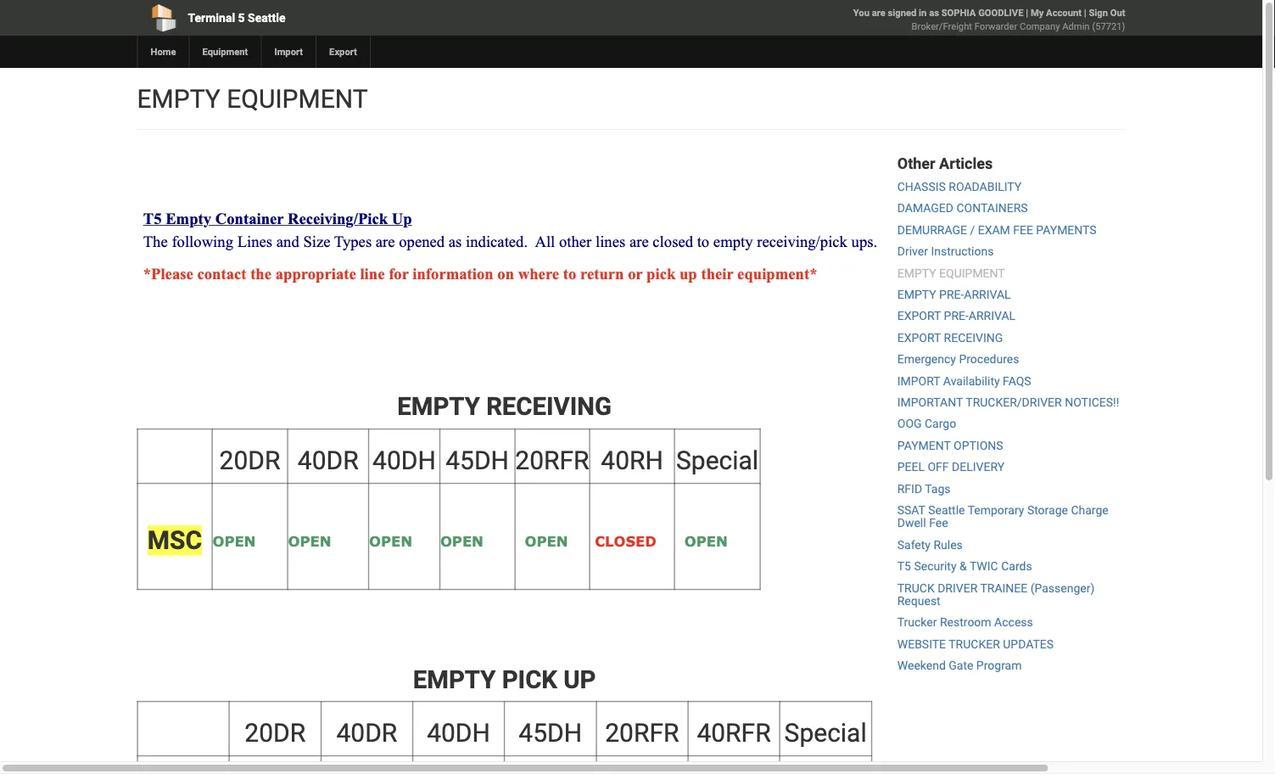 Task type: describe. For each thing, give the bounding box(es) containing it.
up
[[564, 665, 596, 694]]

equipment
[[202, 46, 248, 57]]

articles
[[940, 155, 993, 172]]

damaged
[[898, 201, 954, 215]]

1 vertical spatial pre-
[[944, 309, 969, 323]]

40dh for 40rh
[[373, 445, 436, 475]]

empty for empty pick up
[[413, 665, 496, 694]]

updates
[[1004, 637, 1054, 651]]

import availability faqs link
[[898, 374, 1032, 388]]

ssat
[[898, 503, 926, 517]]

other
[[559, 232, 592, 250]]

forwarder
[[975, 21, 1018, 32]]

their
[[702, 265, 734, 282]]

gate
[[949, 659, 974, 673]]

empty equipment
[[137, 84, 368, 114]]

terminal 5 seattle
[[188, 11, 286, 25]]

website
[[898, 637, 947, 651]]

cards
[[1002, 559, 1033, 573]]

types
[[334, 232, 372, 250]]

dwell
[[898, 516, 927, 530]]

closed
[[653, 232, 694, 250]]

admin
[[1063, 21, 1090, 32]]

special for 40rfr
[[785, 718, 867, 748]]

1 vertical spatial arrival
[[969, 309, 1016, 323]]

0 horizontal spatial equipment
[[227, 84, 368, 114]]

0 horizontal spatial to
[[563, 265, 577, 282]]

off
[[928, 460, 950, 474]]

my account link
[[1031, 7, 1082, 18]]

empty
[[714, 232, 753, 250]]

sophia
[[942, 7, 977, 18]]

faqs
[[1003, 374, 1032, 388]]

tags
[[926, 482, 951, 496]]

my
[[1031, 7, 1044, 18]]

1 horizontal spatial 20rfr
[[605, 718, 680, 748]]

import
[[898, 374, 941, 388]]

roadability
[[949, 180, 1022, 194]]

ssat seattle temporary storage charge dwell fee link
[[898, 503, 1109, 530]]

and
[[277, 232, 299, 250]]

access
[[995, 616, 1034, 630]]

demurrage / exam fee payments link
[[898, 223, 1097, 237]]

empty for empty receiving
[[397, 392, 480, 421]]

chassis roadability link
[[898, 180, 1022, 194]]

or
[[628, 265, 643, 282]]

40dr for 40rh
[[298, 445, 359, 475]]

delivery
[[953, 460, 1005, 474]]

t5 inside other articles chassis roadability damaged containers demurrage / exam fee payments driver instructions empty equipment empty pre-arrival export pre-arrival export receiving emergency procedures import availability faqs important trucker/driver notices!! oog cargo payment options peel off delivery rfid tags ssat seattle temporary storage charge dwell fee safety rules t5 security & twic cards truck driver trainee (passenger) request trucker restroom access website trucker updates weekend gate program
[[898, 559, 912, 573]]

rules
[[934, 538, 963, 552]]

weekend gate program link
[[898, 659, 1023, 673]]

emergency
[[898, 352, 957, 366]]

(57721)
[[1093, 21, 1126, 32]]

0 vertical spatial seattle
[[248, 11, 286, 25]]

program
[[977, 659, 1023, 673]]

as inside you are signed in as sophia goodlive | my account | sign out broker/freight forwarder company admin (57721)
[[930, 7, 940, 18]]

trucker restroom access link
[[898, 616, 1034, 630]]

damaged containers link
[[898, 201, 1029, 215]]

sign out link
[[1090, 7, 1126, 18]]

procedures
[[960, 352, 1020, 366]]

charge
[[1072, 503, 1109, 517]]

sign
[[1090, 7, 1109, 18]]

trucker
[[949, 637, 1001, 651]]

the
[[251, 265, 272, 282]]

goodlive
[[979, 7, 1024, 18]]

1 | from the left
[[1027, 7, 1029, 18]]

up
[[392, 210, 412, 228]]

0 horizontal spatial as
[[449, 232, 462, 250]]

storage
[[1028, 503, 1069, 517]]

3 open from the left
[[369, 532, 413, 549]]

home link
[[137, 36, 189, 68]]

website trucker updates link
[[898, 637, 1054, 651]]

import link
[[261, 36, 316, 68]]

0 vertical spatial t5
[[143, 210, 162, 228]]

pick
[[502, 665, 558, 694]]

receiving inside other articles chassis roadability damaged containers demurrage / exam fee payments driver instructions empty equipment empty pre-arrival export pre-arrival export receiving emergency procedures import availability faqs important trucker/driver notices!! oog cargo payment options peel off delivery rfid tags ssat seattle temporary storage charge dwell fee safety rules t5 security & twic cards truck driver trainee (passenger) request trucker restroom access website trucker updates weekend gate program
[[944, 331, 1004, 345]]

oog cargo link
[[898, 417, 957, 431]]

information
[[413, 265, 494, 282]]

terminal 5 seattle link
[[137, 0, 534, 36]]

safety rules link
[[898, 538, 963, 552]]

on
[[498, 265, 515, 282]]

other articles chassis roadability damaged containers demurrage / exam fee payments driver instructions empty equipment empty pre-arrival export pre-arrival export receiving emergency procedures import availability faqs important trucker/driver notices!! oog cargo payment options peel off delivery rfid tags ssat seattle temporary storage charge dwell fee safety rules t5 security & twic cards truck driver trainee (passenger) request trucker restroom access website trucker updates weekend gate program
[[898, 155, 1120, 673]]

signed
[[888, 7, 917, 18]]

chassis
[[898, 180, 946, 194]]

temporary
[[968, 503, 1025, 517]]

*please
[[143, 265, 193, 282]]

instructions
[[932, 244, 994, 258]]



Task type: vqa. For each thing, say whether or not it's contained in the screenshot.
OOG Cargo link
yes



Task type: locate. For each thing, give the bounding box(es) containing it.
export up emergency
[[898, 331, 942, 345]]

1 export from the top
[[898, 309, 942, 323]]

closed
[[595, 532, 657, 549]]

are inside you are signed in as sophia goodlive | my account | sign out broker/freight forwarder company admin (57721)
[[872, 7, 886, 18]]

1 horizontal spatial equipment
[[940, 266, 1006, 280]]

line
[[360, 265, 385, 282]]

45dh down pick
[[519, 718, 582, 748]]

where
[[518, 265, 560, 282]]

6 open from the left
[[685, 532, 728, 549]]

receiving
[[944, 331, 1004, 345], [487, 392, 612, 421]]

the
[[143, 232, 168, 250]]

&
[[960, 559, 968, 573]]

to left empty
[[698, 232, 710, 250]]

5
[[238, 11, 245, 25]]

receiving/pick
[[288, 210, 388, 228]]

40dh
[[373, 445, 436, 475], [427, 718, 491, 748]]

receiving up emergency procedures link
[[944, 331, 1004, 345]]

emergency procedures link
[[898, 352, 1020, 366]]

0 vertical spatial 40dr
[[298, 445, 359, 475]]

to right where
[[563, 265, 577, 282]]

0 horizontal spatial special
[[677, 445, 759, 475]]

lines
[[237, 232, 273, 250]]

0 horizontal spatial 45dh
[[446, 445, 509, 475]]

security
[[915, 559, 957, 573]]

restroom
[[941, 616, 992, 630]]

other
[[898, 155, 936, 172]]

arrival up export pre-arrival link
[[965, 288, 1012, 302]]

1 horizontal spatial seattle
[[929, 503, 966, 517]]

seattle inside other articles chassis roadability damaged containers demurrage / exam fee payments driver instructions empty equipment empty pre-arrival export pre-arrival export receiving emergency procedures import availability faqs important trucker/driver notices!! oog cargo payment options peel off delivery rfid tags ssat seattle temporary storage charge dwell fee safety rules t5 security & twic cards truck driver trainee (passenger) request trucker restroom access website trucker updates weekend gate program
[[929, 503, 966, 517]]

special for 40rh
[[677, 445, 759, 475]]

return
[[581, 265, 624, 282]]

for
[[389, 265, 409, 282]]

45dh for 45dh 20rfr
[[446, 445, 509, 475]]

are right lines
[[630, 232, 649, 250]]

important trucker/driver notices!! link
[[898, 395, 1120, 409]]

special
[[677, 445, 759, 475], [785, 718, 867, 748]]

1 horizontal spatial special
[[785, 718, 867, 748]]

1 vertical spatial 40dh
[[427, 718, 491, 748]]

broker/freight
[[912, 21, 973, 32]]

open
[[213, 532, 256, 549], [288, 532, 332, 549], [369, 532, 413, 549], [441, 532, 484, 549], [525, 532, 568, 549], [685, 532, 728, 549]]

seattle down the tags
[[929, 503, 966, 517]]

1 vertical spatial 20dr
[[245, 718, 306, 748]]

in
[[919, 7, 927, 18]]

fee
[[930, 516, 949, 530]]

weekend
[[898, 659, 946, 673]]

5 open from the left
[[525, 532, 568, 549]]

arrival
[[965, 288, 1012, 302], [969, 309, 1016, 323]]

export pre-arrival link
[[898, 309, 1016, 323]]

peel
[[898, 460, 925, 474]]

equipment down the instructions on the right of the page
[[940, 266, 1006, 280]]

t5
[[143, 210, 162, 228], [898, 559, 912, 573]]

1 vertical spatial 40dr
[[337, 718, 398, 748]]

20dr for 40rfr
[[245, 718, 306, 748]]

to
[[698, 232, 710, 250], [563, 265, 577, 282]]

2 export from the top
[[898, 331, 942, 345]]

*please contact the appropriate line for information on where to return or pick up their equipment*
[[143, 265, 818, 282]]

empty
[[137, 84, 221, 114], [898, 266, 937, 280], [898, 288, 937, 302], [397, 392, 480, 421], [413, 665, 496, 694]]

40rh
[[601, 445, 664, 475]]

0 horizontal spatial receiving
[[487, 392, 612, 421]]

0 vertical spatial 20rfr
[[516, 445, 590, 475]]

1 vertical spatial 45dh
[[519, 718, 582, 748]]

2 open from the left
[[288, 532, 332, 549]]

cargo
[[925, 417, 957, 431]]

20dr for 40rh
[[219, 445, 280, 475]]

truck
[[898, 581, 935, 595]]

0 vertical spatial arrival
[[965, 288, 1012, 302]]

arrival up procedures in the top of the page
[[969, 309, 1016, 323]]

fee
[[1014, 223, 1034, 237]]

40dr
[[298, 445, 359, 475], [337, 718, 398, 748]]

empty receiving
[[397, 392, 612, 421]]

1 open from the left
[[213, 532, 256, 549]]

empty for empty equipment
[[137, 84, 221, 114]]

up
[[680, 265, 698, 282]]

equipment
[[227, 84, 368, 114], [940, 266, 1006, 280]]

| left sign
[[1085, 7, 1087, 18]]

1 vertical spatial equipment
[[940, 266, 1006, 280]]

you are signed in as sophia goodlive | my account | sign out broker/freight forwarder company admin (57721)
[[854, 7, 1126, 32]]

1 horizontal spatial |
[[1085, 7, 1087, 18]]

equipment inside other articles chassis roadability damaged containers demurrage / exam fee payments driver instructions empty equipment empty pre-arrival export pre-arrival export receiving emergency procedures import availability faqs important trucker/driver notices!! oog cargo payment options peel off delivery rfid tags ssat seattle temporary storage charge dwell fee safety rules t5 security & twic cards truck driver trainee (passenger) request trucker restroom access website trucker updates weekend gate program
[[940, 266, 1006, 280]]

import
[[275, 46, 303, 57]]

receiving/pick
[[757, 232, 848, 250]]

1 vertical spatial special
[[785, 718, 867, 748]]

are
[[872, 7, 886, 18], [376, 232, 395, 250], [630, 232, 649, 250]]

company
[[1020, 21, 1061, 32]]

0 horizontal spatial |
[[1027, 7, 1029, 18]]

/
[[971, 223, 976, 237]]

1 horizontal spatial receiving
[[944, 331, 1004, 345]]

0 horizontal spatial seattle
[[248, 11, 286, 25]]

0 horizontal spatial 20rfr
[[516, 445, 590, 475]]

(passenger)
[[1031, 581, 1095, 595]]

seattle right 5
[[248, 11, 286, 25]]

1 horizontal spatial are
[[630, 232, 649, 250]]

0 vertical spatial 20dr
[[219, 445, 280, 475]]

driver
[[938, 581, 978, 595]]

twic
[[970, 559, 999, 573]]

trucker/driver
[[966, 395, 1063, 409]]

driver instructions link
[[898, 244, 994, 258]]

1 vertical spatial receiving
[[487, 392, 612, 421]]

| left my
[[1027, 7, 1029, 18]]

1 horizontal spatial to
[[698, 232, 710, 250]]

home
[[151, 46, 176, 57]]

45dh 20rfr
[[446, 445, 590, 475]]

t5 empty container receiving/pick up
[[143, 210, 412, 228]]

rfid
[[898, 482, 923, 496]]

receiving up 45dh 20rfr
[[487, 392, 612, 421]]

pre- down empty pre-arrival link
[[944, 309, 969, 323]]

40dh for 40rfr
[[427, 718, 491, 748]]

truck driver trainee (passenger) request link
[[898, 581, 1095, 608]]

as up information on the top of the page
[[449, 232, 462, 250]]

account
[[1047, 7, 1082, 18]]

contact
[[197, 265, 247, 282]]

45dh down empty receiving
[[446, 445, 509, 475]]

1 horizontal spatial t5
[[898, 559, 912, 573]]

1 vertical spatial seattle
[[929, 503, 966, 517]]

size
[[303, 232, 331, 250]]

40rfr
[[697, 718, 771, 748]]

payment options link
[[898, 439, 1004, 453]]

export
[[898, 309, 942, 323], [898, 331, 942, 345]]

1 vertical spatial export
[[898, 331, 942, 345]]

0 vertical spatial export
[[898, 309, 942, 323]]

are right you
[[872, 7, 886, 18]]

lines
[[596, 232, 626, 250]]

export
[[329, 46, 357, 57]]

0 vertical spatial 40dh
[[373, 445, 436, 475]]

4 open from the left
[[441, 532, 484, 549]]

0 horizontal spatial are
[[376, 232, 395, 250]]

as right the in at the top of page
[[930, 7, 940, 18]]

t5 up the the
[[143, 210, 162, 228]]

t5 down safety
[[898, 559, 912, 573]]

0 vertical spatial as
[[930, 7, 940, 18]]

pre- up export pre-arrival link
[[940, 288, 965, 302]]

rfid tags link
[[898, 482, 951, 496]]

0 vertical spatial equipment
[[227, 84, 368, 114]]

0 horizontal spatial t5
[[143, 210, 162, 228]]

equipment down import
[[227, 84, 368, 114]]

driver
[[898, 244, 929, 258]]

seattle
[[248, 11, 286, 25], [929, 503, 966, 517]]

45dh for 45dh
[[519, 718, 582, 748]]

0 vertical spatial receiving
[[944, 331, 1004, 345]]

payment
[[898, 439, 951, 453]]

2 horizontal spatial are
[[872, 7, 886, 18]]

are down up
[[376, 232, 395, 250]]

0 vertical spatial 45dh
[[446, 445, 509, 475]]

empty pick up
[[413, 665, 596, 694]]

export up the export receiving link
[[898, 309, 942, 323]]

as
[[930, 7, 940, 18], [449, 232, 462, 250]]

pre-
[[940, 288, 965, 302], [944, 309, 969, 323]]

1 vertical spatial to
[[563, 265, 577, 282]]

t5 security & twic cards link
[[898, 559, 1033, 573]]

request
[[898, 594, 941, 608]]

0 vertical spatial pre-
[[940, 288, 965, 302]]

1 vertical spatial t5
[[898, 559, 912, 573]]

1 vertical spatial 20rfr
[[605, 718, 680, 748]]

out
[[1111, 7, 1126, 18]]

1 horizontal spatial as
[[930, 7, 940, 18]]

1 horizontal spatial 45dh
[[519, 718, 582, 748]]

2 | from the left
[[1085, 7, 1087, 18]]

0 vertical spatial to
[[698, 232, 710, 250]]

45dh
[[446, 445, 509, 475], [519, 718, 582, 748]]

1 vertical spatial as
[[449, 232, 462, 250]]

exam
[[979, 223, 1011, 237]]

0 vertical spatial special
[[677, 445, 759, 475]]

pick
[[647, 265, 676, 282]]

all
[[536, 232, 555, 250]]

20rfr
[[516, 445, 590, 475], [605, 718, 680, 748]]

40dr for 40rfr
[[337, 718, 398, 748]]

terminal
[[188, 11, 235, 25]]



